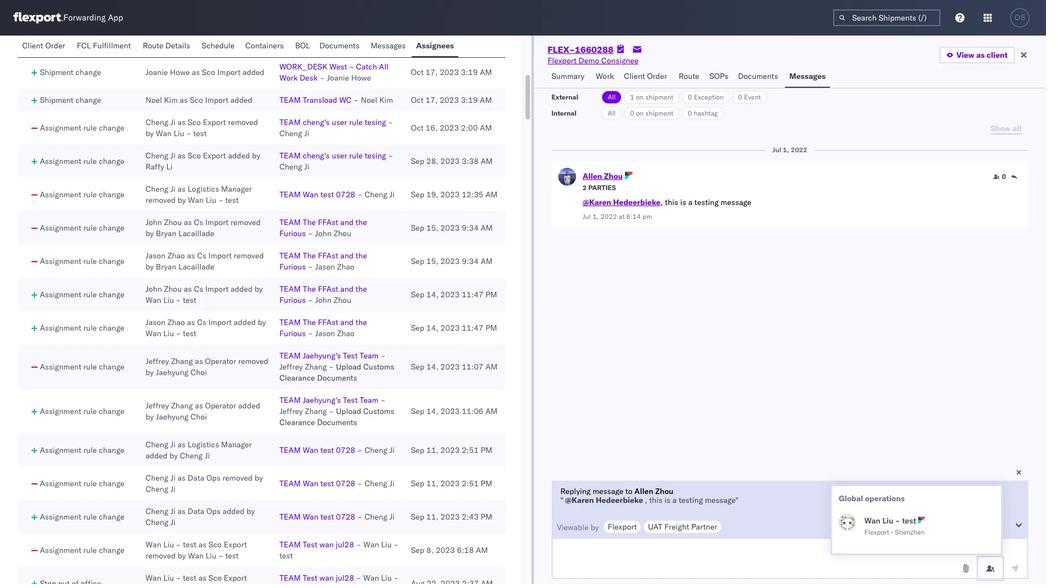 Task type: describe. For each thing, give the bounding box(es) containing it.
hashtag
[[694, 109, 718, 117]]

assignment for cheng ji as sco export removed by wan liu - test
[[40, 123, 81, 133]]

message inside @karen hedeerbieke , this is a testing message jul 1, 2022 at 6:14 pm
[[721, 197, 752, 207]]

team for sep 14, 2023 11:06 am
[[360, 395, 379, 405]]

manager for cheng ji as logistics manager removed by wan liu - test
[[221, 184, 252, 194]]

wan liu - test as sco export removed by wan liu - test
[[146, 540, 247, 561]]

6:14
[[627, 212, 641, 221]]

3 team from the top
[[280, 151, 301, 161]]

work button
[[592, 66, 620, 88]]

liu inside wan liu - test as sco export
[[163, 573, 174, 583]]

export inside cheng ji as sco export removed by wan liu - test
[[203, 117, 226, 127]]

15, for john zhou
[[427, 223, 439, 233]]

2:51 for cheng ji as data ops removed by cheng ji
[[462, 479, 479, 489]]

am for cheng ji as sco export added by raffy li
[[481, 156, 493, 166]]

test inside "john zhou as cs import added by wan liu - test"
[[183, 295, 197, 305]]

ji inside the cheng ji as sco export added by raffy li
[[170, 151, 176, 161]]

assignment rule change for jeffrey zhang as operator added by jaehyung choi
[[40, 406, 124, 416]]

sep for wan liu - test as sco export removed by wan liu - test
[[411, 545, 425, 555]]

cheng ji as data ops added by cheng ji
[[146, 506, 255, 528]]

1 horizontal spatial client order button
[[620, 66, 675, 88]]

manager for nicholas pezza as logistics manager added
[[146, 39, 176, 49]]

by inside wan liu - test as sco export removed by wan liu - test
[[178, 551, 186, 561]]

0 horizontal spatial joanie
[[146, 67, 168, 77]]

liu inside cheng ji as logistics manager removed by wan liu - test
[[206, 195, 217, 205]]

allen inside replying message to allen zhou " @karen hedeerbieke , this is a testing message"
[[635, 487, 654, 497]]

clearance for jeffrey zhang as operator added by jaehyung choi
[[280, 417, 315, 427]]

shipment change for joanie
[[40, 67, 101, 77]]

flex-1660288
[[548, 44, 614, 55]]

1 horizontal spatial 2022
[[791, 146, 808, 154]]

2023 for joanie howe as sco import added
[[440, 67, 459, 77]]

cheng's for cheng ji as sco export added by raffy li
[[303, 151, 330, 161]]

zhang inside jeffrey zhang as operator added by jaehyung choi
[[171, 401, 193, 411]]

rule for jeffrey zhang as operator added by jaehyung choi
[[83, 406, 97, 416]]

message"
[[705, 496, 739, 506]]

- inside wan liu -
[[394, 573, 399, 583]]

6:18
[[457, 545, 474, 555]]

test inside jason zhao as cs import added by wan liu - test
[[183, 329, 197, 339]]

6 team from the top
[[280, 251, 301, 261]]

all up - nicholas pezza
[[379, 28, 389, 38]]

at
[[619, 212, 625, 221]]

team wan test 0728 - cheng ji for cheng ji as data ops added by cheng ji
[[280, 512, 395, 522]]

pm
[[643, 212, 652, 221]]

, inside replying message to allen zhou " @karen hedeerbieke , this is a testing message"
[[645, 496, 648, 506]]

jeffrey inside jeffrey zhang as operator added by jaehyung choi
[[146, 401, 169, 411]]

11:47 for john zhou
[[462, 290, 484, 300]]

all down the work button
[[608, 109, 616, 117]]

19,
[[427, 190, 439, 200]]

zhao inside jason zhao as cs import removed by bryan lacaillade
[[168, 251, 185, 261]]

15 team from the top
[[280, 573, 301, 583]]

wan liu -
[[280, 573, 399, 584]]

0 button
[[994, 172, 1007, 181]]

all button for 0
[[602, 107, 622, 120]]

order for the right client order button
[[647, 71, 667, 81]]

assignment rule change for cheng ji as logistics manager removed by wan liu - test
[[40, 190, 124, 200]]

john zhou as cs import added by wan liu - test
[[146, 284, 263, 305]]

oct for team cheng's user rule tesing - cheng ji
[[411, 123, 424, 133]]

uat freight partner
[[648, 522, 718, 532]]

is inside replying message to allen zhou " @karen hedeerbieke , this is a testing message"
[[665, 496, 671, 506]]

- inside cheng ji as logistics manager removed by wan liu - test
[[219, 195, 223, 205]]

12:35
[[462, 190, 484, 200]]

assignment rule change for wan liu - test as sco export removed by wan liu - test
[[40, 545, 124, 555]]

view
[[957, 50, 975, 60]]

zhou inside replying message to allen zhou " @karen hedeerbieke , this is a testing message"
[[656, 487, 674, 497]]

view as client button
[[940, 47, 1016, 63]]

schedule
[[202, 41, 235, 51]]

consignee
[[602, 56, 639, 66]]

11 team from the top
[[280, 445, 301, 455]]

13 team from the top
[[280, 512, 301, 522]]

global
[[839, 494, 864, 504]]

freight
[[665, 522, 690, 532]]

external
[[552, 93, 579, 101]]

the for john zhou as cs import removed by bryan lacaillade
[[303, 217, 316, 227]]

sep for john zhou as cs import removed by bryan lacaillade
[[411, 223, 425, 233]]

2023 for cheng ji as data ops removed by cheng ji
[[441, 479, 460, 489]]

12 team from the top
[[280, 479, 301, 489]]

- inside wan liu - test
[[394, 540, 399, 550]]

this inside @karen hedeerbieke , this is a testing message jul 1, 2022 at 6:14 pm
[[665, 197, 679, 207]]

0 hashtag
[[688, 109, 718, 117]]

0 exception
[[688, 93, 724, 101]]

sep 14, 2023 11:06 am
[[411, 406, 498, 416]]

flexport button
[[604, 520, 642, 534]]

9 team from the top
[[280, 351, 301, 361]]

0 horizontal spatial messages button
[[366, 36, 412, 57]]

2023 for john zhou as cs import removed by bryan lacaillade
[[441, 223, 460, 233]]

jeffrey inside jeffrey zhang as operator removed by jaehyung choi
[[146, 356, 169, 366]]

added inside jeffrey zhang as operator added by jaehyung choi
[[238, 401, 260, 411]]

liu inside "john zhou as cs import added by wan liu - test"
[[163, 295, 174, 305]]

sep 8, 2023 6:18 am
[[411, 545, 488, 555]]

8 team from the top
[[280, 317, 301, 327]]

viewable
[[557, 523, 589, 533]]

raffy
[[146, 162, 164, 172]]

by for cheng ji as logistics manager added by cheng ji
[[170, 451, 178, 461]]

1 noel from the left
[[146, 95, 162, 105]]

west - catch all work desk for joanie howe
[[280, 62, 389, 83]]

1 vertical spatial messages button
[[785, 66, 831, 88]]

sep for cheng ji as data ops removed by cheng ji
[[411, 479, 425, 489]]

1 vertical spatial nicholas
[[327, 39, 358, 49]]

assignment for jeffrey zhang as operator removed by jaehyung choi
[[40, 362, 81, 372]]

allen zhou button
[[583, 171, 623, 181]]

Search Shipments (/) text field
[[834, 9, 941, 26]]

- jason zhao for jason zhao as cs import removed by bryan lacaillade
[[308, 262, 355, 272]]

the for jason zhao as cs import removed by bryan lacaillade
[[356, 251, 367, 261]]

17, for nicholas pezza
[[426, 34, 438, 44]]

tesing for oct 16, 2023 2:00 am
[[365, 117, 386, 127]]

0 horizontal spatial documents button
[[315, 36, 366, 57]]

2:43
[[462, 512, 479, 522]]

am for noel kim as sco import added
[[480, 95, 492, 105]]

ji inside cheng ji as logistics manager removed by wan liu - test
[[170, 184, 176, 194]]

pm for cheng ji as data ops removed by cheng ji
[[481, 479, 493, 489]]

removed inside jeffrey zhang as operator removed by jaehyung choi
[[238, 356, 268, 366]]

15, for jason zhao
[[427, 256, 439, 266]]

assignment rule change for jason zhao as cs import added by wan liu - test
[[40, 323, 124, 333]]

by for john zhou as cs import removed by bryan lacaillade
[[146, 228, 154, 238]]

added for cheng ji as logistics manager added by cheng ji
[[146, 451, 168, 461]]

•
[[892, 528, 894, 536]]

flex-
[[548, 44, 575, 55]]

operations
[[866, 494, 905, 504]]

a inside @karen hedeerbieke , this is a testing message jul 1, 2022 at 6:14 pm
[[689, 197, 693, 207]]

shenzhen
[[896, 528, 925, 536]]

on for 0
[[636, 109, 644, 117]]

wan inside wan liu -
[[364, 573, 379, 583]]

forwarding app
[[63, 12, 123, 23]]

ji inside cheng ji as sco export removed by wan liu - test
[[170, 117, 176, 127]]

@karen inside @karen hedeerbieke , this is a testing message jul 1, 2022 at 6:14 pm
[[583, 197, 612, 207]]

added for cheng ji as data ops added by cheng ji
[[223, 506, 245, 516]]

sco for joanie howe as sco import added
[[202, 67, 215, 77]]

team for sep 14, 2023 11:07 am
[[360, 351, 379, 361]]

0 horizontal spatial wan liu - test
[[280, 540, 399, 561]]

- inside "john zhou as cs import added by wan liu - test"
[[176, 295, 181, 305]]

testing inside @karen hedeerbieke , this is a testing message jul 1, 2022 at 6:14 pm
[[695, 197, 719, 207]]

wan inside wan liu - test as sco export
[[146, 573, 161, 583]]

exception
[[694, 93, 724, 101]]

and for john zhou as cs import added by wan liu - test
[[341, 284, 354, 294]]

change for john zhou as cs import removed by bryan lacaillade
[[99, 223, 124, 233]]

17, for noel kim
[[426, 95, 438, 105]]

2 parties button
[[583, 182, 616, 192]]

jeffrey zhang as operator added by jaehyung choi
[[146, 401, 260, 422]]

john zhou as cs import removed by bryan lacaillade
[[146, 217, 261, 238]]

- inside wan liu - test as sco export
[[176, 573, 181, 583]]

wan inside cheng ji as sco export removed by wan liu - test
[[156, 128, 172, 138]]

2:51 for cheng ji as logistics manager added by cheng ji
[[462, 445, 479, 455]]

route button
[[675, 66, 705, 88]]

2023 for noel kim as sco import added
[[440, 95, 459, 105]]

1 on shipment
[[631, 93, 674, 101]]

import for joanie howe as sco import added
[[217, 67, 241, 77]]

2023 for jason zhao as cs import added by wan liu - test
[[441, 323, 460, 333]]

0 vertical spatial 1,
[[783, 146, 790, 154]]

0 for 0 hashtag
[[688, 109, 692, 117]]

sep 11, 2023 2:43 pm
[[411, 512, 493, 522]]

8,
[[427, 545, 434, 555]]

@karen hedeerbieke button
[[583, 197, 661, 207]]

1
[[631, 93, 635, 101]]

customs for sep 14, 2023 11:06 am
[[363, 406, 395, 416]]

sops
[[710, 71, 729, 81]]

1 horizontal spatial wan liu - test
[[865, 516, 917, 526]]

shipment change for nicholas
[[40, 34, 101, 44]]

0728 for cheng ji as logistics manager removed by wan liu - test
[[336, 190, 356, 200]]

- inside cheng ji as sco export removed by wan liu - test
[[186, 128, 191, 138]]

0 event
[[739, 93, 761, 101]]

0 vertical spatial client order button
[[18, 36, 72, 57]]

oct 17, 2023 3:19 am for team transload wc - noel kim
[[411, 95, 492, 105]]

1 horizontal spatial jul
[[773, 146, 782, 154]]

test inside wan liu - test as sco export
[[183, 573, 197, 583]]

sep for cheng ji as logistics manager added by cheng ji
[[411, 445, 425, 455]]

route details
[[143, 41, 190, 51]]

details
[[165, 41, 190, 51]]

jul inside @karen hedeerbieke , this is a testing message jul 1, 2022 at 6:14 pm
[[583, 212, 591, 221]]

change for jeffrey zhang as operator added by jaehyung choi
[[99, 406, 124, 416]]

as inside wan liu - test as sco export
[[199, 573, 207, 583]]

liu inside jason zhao as cs import added by wan liu - test
[[163, 329, 174, 339]]

1 team from the top
[[280, 95, 301, 105]]

jason zhao as cs import added by wan liu - test
[[146, 317, 266, 339]]

test inside cheng ji as sco export removed by wan liu - test
[[193, 128, 207, 138]]

rule for cheng ji as logistics manager removed by wan liu - test
[[83, 190, 97, 200]]

change for cheng ji as logistics manager added by cheng ji
[[99, 445, 124, 455]]

removed for john zhou as cs import removed by bryan lacaillade
[[231, 217, 261, 227]]

2023 for cheng ji as logistics manager added by cheng ji
[[441, 445, 460, 455]]

as inside wan liu - test as sco export removed by wan liu - test
[[199, 540, 207, 550]]

assignees
[[416, 41, 454, 51]]

cheng ji as sco export added by raffy li
[[146, 151, 260, 172]]

flexport demo consignee
[[548, 56, 639, 66]]

9:34 for john zhou
[[462, 223, 479, 233]]

team transload wc - noel kim
[[280, 95, 393, 105]]

2 parties
[[583, 183, 616, 192]]

shipment for joanie
[[40, 67, 74, 77]]

jul 1, 2022
[[773, 146, 808, 154]]

16,
[[426, 123, 438, 133]]

route for route
[[679, 71, 700, 81]]

parties
[[589, 183, 616, 192]]

the ffast and the furious for jason zhao as cs import removed by bryan lacaillade
[[280, 251, 367, 272]]

logistics for cheng ji as logistics manager removed by wan liu - test
[[188, 184, 219, 194]]

john inside john zhou as cs import removed by bryan lacaillade
[[146, 217, 162, 227]]

zhao inside jason zhao as cs import added by wan liu - test
[[168, 317, 185, 327]]

nicholas inside nicholas pezza as logistics manager added
[[146, 28, 177, 38]]

os button
[[1008, 5, 1033, 31]]

added for noel kim as sco import added
[[231, 95, 253, 105]]

by inside jeffrey zhang as operator added by jaehyung choi
[[146, 412, 154, 422]]

demo
[[579, 56, 600, 66]]

cheng's for cheng ji as sco export removed by wan liu - test
[[303, 117, 330, 127]]

@karen hedeerbieke , this is a testing message jul 1, 2022 at 6:14 pm
[[583, 197, 752, 221]]

testing inside replying message to allen zhou " @karen hedeerbieke , this is a testing message"
[[679, 496, 703, 506]]

am for jeffrey zhang as operator removed by jaehyung choi
[[486, 362, 498, 372]]

10 team from the top
[[280, 395, 301, 405]]

event
[[744, 93, 761, 101]]

summary
[[552, 71, 585, 81]]

14, for jason zhao as cs import added by wan liu - test
[[427, 323, 439, 333]]

1 kim from the left
[[164, 95, 178, 105]]

wan liu - test as sco export
[[146, 573, 247, 584]]

assignment rule change for cheng ji as logistics manager added by cheng ji
[[40, 445, 124, 455]]

transload
[[303, 95, 337, 105]]

summary button
[[547, 66, 592, 88]]

assignees button
[[412, 36, 459, 57]]

jul28 for wan liu - test
[[336, 540, 354, 550]]

this inside replying message to allen zhou " @karen hedeerbieke , this is a testing message"
[[650, 496, 663, 506]]

wc
[[339, 95, 352, 105]]

forwarding app link
[[13, 12, 123, 23]]

wan for wan liu - test
[[320, 540, 334, 550]]

0 vertical spatial allen
[[583, 171, 603, 181]]

client for the right client order button
[[624, 71, 645, 81]]

1660288
[[575, 44, 614, 55]]

sep 11, 2023 2:51 pm for cheng ji as data ops removed by cheng ji
[[411, 479, 493, 489]]

oct for - nicholas pezza
[[411, 34, 424, 44]]

rule for jason zhao as cs import added by wan liu - test
[[83, 323, 97, 333]]

team jaehyung's test team - jeffrey zhang - for removed
[[280, 351, 386, 372]]

17, for joanie howe
[[426, 67, 438, 77]]

flexport for flexport demo consignee
[[548, 56, 577, 66]]

the ffast and the furious for john zhou as cs import added by wan liu - test
[[280, 284, 367, 305]]

pezza inside nicholas pezza as logistics manager added
[[179, 28, 199, 38]]

as for joanie howe as sco import added
[[192, 67, 200, 77]]

sep for jeffrey zhang as operator removed by jaehyung choi
[[411, 362, 425, 372]]

cheng inside cheng ji as logistics manager removed by wan liu - test
[[146, 184, 168, 194]]

jeffrey zhang as operator removed by jaehyung choi
[[146, 356, 268, 377]]

liu inside cheng ji as sco export removed by wan liu - test
[[174, 128, 184, 138]]

0 on shipment
[[631, 109, 674, 117]]

am for wan liu - test as sco export removed by wan liu - test
[[476, 545, 488, 555]]

lacaillade for zhou
[[179, 228, 214, 238]]

cheng ji as logistics manager added by cheng ji
[[146, 440, 252, 461]]

fulfillment
[[93, 41, 131, 51]]

1 horizontal spatial howe
[[351, 73, 371, 83]]

app
[[108, 12, 123, 23]]

removed for jason zhao as cs import removed by bryan lacaillade
[[234, 251, 264, 261]]

as for cheng ji as logistics manager added by cheng ji
[[178, 440, 186, 450]]

flexport. image
[[13, 12, 63, 23]]

assignment rule change for john zhou as cs import added by wan liu - test
[[40, 290, 124, 300]]

3:38
[[462, 156, 479, 166]]



Task type: vqa. For each thing, say whether or not it's contained in the screenshot.


Task type: locate. For each thing, give the bounding box(es) containing it.
change for wan liu - test as sco export removed by wan liu - test
[[99, 545, 124, 555]]

pm
[[486, 290, 497, 300], [486, 323, 497, 333], [481, 445, 493, 455], [481, 479, 493, 489], [481, 512, 493, 522]]

by inside jeffrey zhang as operator removed by jaehyung choi
[[146, 367, 154, 377]]

2 17, from the top
[[426, 67, 438, 77]]

logistics inside cheng ji as logistics manager added by cheng ji
[[188, 440, 219, 450]]

bryan inside john zhou as cs import removed by bryan lacaillade
[[156, 228, 176, 238]]

2022 inside @karen hedeerbieke , this is a testing message jul 1, 2022 at 6:14 pm
[[601, 212, 617, 221]]

sep for cheng ji as sco export added by raffy li
[[411, 156, 425, 166]]

1 vertical spatial sep 15, 2023 9:34 am
[[411, 256, 493, 266]]

1 vertical spatial pezza
[[360, 39, 380, 49]]

@karen right " in the right of the page
[[566, 496, 594, 506]]

0728 for cheng ji as logistics manager added by cheng ji
[[336, 445, 356, 455]]

export down 'cheng ji as data ops added by cheng ji'
[[224, 540, 247, 550]]

sco
[[202, 67, 215, 77], [190, 95, 203, 105], [188, 117, 201, 127], [188, 151, 201, 161], [209, 540, 222, 550], [209, 573, 222, 583]]

0 horizontal spatial messages
[[371, 41, 406, 51]]

14 team from the top
[[280, 540, 301, 550]]

as down cheng ji as data ops removed by cheng ji
[[178, 506, 186, 516]]

route inside 'button'
[[679, 71, 700, 81]]

import inside jason zhao as cs import added by wan liu - test
[[209, 317, 232, 327]]

nicholas up route details
[[146, 28, 177, 38]]

1 shipment change from the top
[[40, 34, 101, 44]]

on right 1
[[636, 93, 644, 101]]

1 vertical spatial lacaillade
[[179, 262, 214, 272]]

1 ffast from the top
[[318, 217, 339, 227]]

2 assignment rule change from the top
[[40, 156, 124, 166]]

shipment
[[40, 34, 74, 44], [40, 67, 74, 77], [40, 95, 74, 105]]

by inside cheng ji as sco export removed by wan liu - test
[[146, 128, 154, 138]]

by inside jason zhao as cs import removed by bryan lacaillade
[[146, 262, 154, 272]]

- john zhou for john zhou as cs import added by wan liu - test
[[308, 295, 352, 305]]

as down john zhou as cs import removed by bryan lacaillade
[[187, 251, 195, 261]]

allen
[[583, 171, 603, 181], [635, 487, 654, 497]]

as down the cheng ji as sco export added by raffy li
[[178, 184, 186, 194]]

export down cheng ji as sco export removed by wan liu - test
[[203, 151, 226, 161]]

manager for cheng ji as logistics manager added by cheng ji
[[221, 440, 252, 450]]

0 horizontal spatial ,
[[645, 496, 648, 506]]

1 vertical spatial jul28
[[336, 573, 354, 583]]

client order down flexport. image
[[22, 41, 65, 51]]

8 assignment from the top
[[40, 362, 81, 372]]

assignment rule change for jason zhao as cs import removed by bryan lacaillade
[[40, 256, 124, 266]]

sep 14, 2023 11:47 pm for - john zhou
[[411, 290, 497, 300]]

2 horizontal spatial flexport
[[865, 528, 890, 536]]

, inside @karen hedeerbieke , this is a testing message jul 1, 2022 at 6:14 pm
[[661, 197, 663, 207]]

import inside john zhou as cs import removed by bryan lacaillade
[[205, 217, 229, 227]]

message inside replying message to allen zhou " @karen hedeerbieke , this is a testing message"
[[593, 487, 624, 497]]

work for - joanie howe
[[280, 73, 298, 83]]

route details button
[[138, 36, 197, 57]]

1 horizontal spatial kim
[[380, 95, 393, 105]]

6 assignment rule change from the top
[[40, 290, 124, 300]]

flex-1660288 link
[[548, 44, 614, 55]]

1 assignment from the top
[[40, 123, 81, 133]]

2 customs from the top
[[363, 406, 395, 416]]

logistics down jeffrey zhang as operator added by jaehyung choi
[[188, 440, 219, 450]]

wan inside cheng ji as logistics manager removed by wan liu - test
[[188, 195, 204, 205]]

2 vertical spatial 17,
[[426, 95, 438, 105]]

1 vertical spatial shipment
[[40, 67, 74, 77]]

as down 'cheng ji as data ops added by cheng ji'
[[199, 540, 207, 550]]

0 vertical spatial desk
[[300, 39, 318, 49]]

desk for - nicholas pezza
[[300, 39, 318, 49]]

2 sep 15, 2023 9:34 am from the top
[[411, 256, 493, 266]]

2 operator from the top
[[205, 401, 236, 411]]

as inside jeffrey zhang as operator removed by jaehyung choi
[[195, 356, 203, 366]]

cs inside john zhou as cs import removed by bryan lacaillade
[[194, 217, 203, 227]]

export down wan liu - test as sco export removed by wan liu - test
[[224, 573, 247, 583]]

allen right the to
[[635, 487, 654, 497]]

1 assignment rule change from the top
[[40, 123, 124, 133]]

rule for cheng ji as logistics manager added by cheng ji
[[83, 445, 97, 455]]

choi up cheng ji as logistics manager added by cheng ji
[[191, 412, 207, 422]]

added for john zhou as cs import added by wan liu - test
[[231, 284, 253, 294]]

2 sep 14, 2023 11:47 pm from the top
[[411, 323, 497, 333]]

0 vertical spatial west - catch all work desk
[[280, 28, 389, 49]]

jul28
[[336, 540, 354, 550], [336, 573, 354, 583]]

manager inside cheng ji as logistics manager added by cheng ji
[[221, 440, 252, 450]]

15,
[[427, 223, 439, 233], [427, 256, 439, 266]]

0 vertical spatial manager
[[146, 39, 176, 49]]

1 vertical spatial shipment change
[[40, 67, 101, 77]]

1 the from the top
[[303, 217, 316, 227]]

2 cheng's from the top
[[303, 151, 330, 161]]

ops inside 'cheng ji as data ops added by cheng ji'
[[207, 506, 221, 516]]

cheng ji as logistics manager removed by wan liu - test
[[146, 184, 252, 205]]

catch up - nicholas pezza
[[356, 28, 377, 38]]

1 vertical spatial allen
[[635, 487, 654, 497]]

1 vertical spatial upload
[[336, 406, 361, 416]]

rule for cheng ji as data ops removed by cheng ji
[[83, 479, 97, 489]]

sep for jason zhao as cs import added by wan liu - test
[[411, 323, 425, 333]]

assignment rule change
[[40, 123, 124, 133], [40, 156, 124, 166], [40, 190, 124, 200], [40, 223, 124, 233], [40, 256, 124, 266], [40, 290, 124, 300], [40, 323, 124, 333], [40, 362, 124, 372], [40, 406, 124, 416], [40, 445, 124, 455], [40, 479, 124, 489], [40, 512, 124, 522], [40, 545, 124, 555]]

route for route details
[[143, 41, 163, 51]]

by inside "john zhou as cs import added by wan liu - test"
[[255, 284, 263, 294]]

7 sep from the top
[[411, 362, 425, 372]]

on down 1 on shipment
[[636, 109, 644, 117]]

12 assignment from the top
[[40, 512, 81, 522]]

rule for cheng ji as sco export removed by wan liu - test
[[83, 123, 97, 133]]

desk
[[300, 39, 318, 49], [300, 73, 318, 83]]

0 for 0
[[1003, 172, 1007, 181]]

pm for john zhou as cs import added by wan liu - test
[[486, 290, 497, 300]]

sco inside wan liu - test as sco export
[[209, 573, 222, 583]]

1 horizontal spatial joanie
[[327, 73, 349, 83]]

data down cheng ji as logistics manager added by cheng ji
[[188, 473, 205, 483]]

None text field
[[552, 538, 1029, 579]]

nicholas up - joanie howe
[[327, 39, 358, 49]]

2 vertical spatial shipment
[[40, 95, 74, 105]]

2 vertical spatial 11,
[[427, 512, 439, 522]]

import inside "john zhou as cs import added by wan liu - test"
[[205, 284, 229, 294]]

the
[[303, 217, 316, 227], [303, 251, 316, 261], [303, 284, 316, 294], [303, 317, 316, 327]]

4 assignment from the top
[[40, 223, 81, 233]]

1 clearance from the top
[[280, 373, 315, 383]]

sops button
[[705, 66, 734, 88]]

as for cheng ji as sco export added by raffy li
[[178, 151, 186, 161]]

1 oct from the top
[[411, 34, 424, 44]]

13 assignment rule change from the top
[[40, 545, 124, 555]]

1 upload customs clearance documents from the top
[[280, 362, 395, 383]]

change for cheng ji as data ops added by cheng ji
[[99, 512, 124, 522]]

2 team cheng's user rule tesing - cheng ji from the top
[[280, 151, 393, 172]]

data for added
[[188, 506, 205, 516]]

operator inside jeffrey zhang as operator added by jaehyung choi
[[205, 401, 236, 411]]

11 sep from the top
[[411, 512, 425, 522]]

west for joanie
[[330, 62, 347, 72]]

uat
[[648, 522, 663, 532]]

assignment for cheng ji as data ops removed by cheng ji
[[40, 479, 81, 489]]

jaehyung for jeffrey zhang as operator added by jaehyung choi
[[156, 412, 189, 422]]

0 vertical spatial wan liu - test
[[865, 516, 917, 526]]

0 vertical spatial 3:19
[[461, 34, 478, 44]]

flexport
[[548, 56, 577, 66], [608, 522, 637, 532], [865, 528, 890, 536]]

3 the ffast and the furious from the top
[[280, 284, 367, 305]]

sep 11, 2023 2:51 pm up sep 11, 2023 2:43 pm
[[411, 479, 493, 489]]

1 vertical spatial message
[[593, 487, 624, 497]]

2 team from the top
[[280, 117, 301, 127]]

1 horizontal spatial ,
[[661, 197, 663, 207]]

to
[[626, 487, 633, 497]]

joanie down route details button
[[146, 67, 168, 77]]

1 vertical spatial operator
[[205, 401, 236, 411]]

pm for jason zhao as cs import added by wan liu - test
[[486, 323, 497, 333]]

2 noel from the left
[[361, 95, 377, 105]]

export down noel kim as sco import added
[[203, 117, 226, 127]]

11, up 8,
[[427, 512, 439, 522]]

1 user from the top
[[332, 117, 347, 127]]

change for jason zhao as cs import added by wan liu - test
[[99, 323, 124, 333]]

as for cheng ji as data ops removed by cheng ji
[[178, 473, 186, 483]]

flexport inside button
[[608, 522, 637, 532]]

client order up 1 on shipment
[[624, 71, 667, 81]]

operator inside jeffrey zhang as operator removed by jaehyung choi
[[205, 356, 236, 366]]

2:51 up 2:43
[[462, 479, 479, 489]]

2 team wan test 0728 - cheng ji from the top
[[280, 445, 395, 455]]

ji
[[170, 117, 176, 127], [304, 128, 310, 138], [170, 151, 176, 161], [304, 162, 310, 172], [170, 184, 176, 194], [390, 190, 395, 200], [170, 440, 176, 450], [390, 445, 395, 455], [205, 451, 210, 461], [170, 473, 176, 483], [390, 479, 395, 489], [170, 484, 176, 494], [170, 506, 176, 516], [390, 512, 395, 522], [170, 518, 176, 528]]

0 horizontal spatial 2022
[[601, 212, 617, 221]]

10 sep from the top
[[411, 479, 425, 489]]

1 vertical spatial client
[[624, 71, 645, 81]]

1 sep 11, 2023 2:51 pm from the top
[[411, 445, 493, 455]]

client order button up 1 on shipment
[[620, 66, 675, 88]]

1 2:51 from the top
[[462, 445, 479, 455]]

bryan up "john zhou as cs import added by wan liu - test"
[[156, 262, 176, 272]]

all left 1
[[608, 93, 616, 101]]

user for oct 16, 2023 2:00 am
[[332, 117, 347, 127]]

1 3:19 from the top
[[461, 34, 478, 44]]

as inside john zhou as cs import removed by bryan lacaillade
[[184, 217, 192, 227]]

as up "schedule"
[[201, 28, 209, 38]]

cs down cheng ji as logistics manager removed by wan liu - test
[[194, 217, 203, 227]]

manager inside cheng ji as logistics manager removed by wan liu - test
[[221, 184, 252, 194]]

import down cheng ji as logistics manager removed by wan liu - test
[[205, 217, 229, 227]]

1 work_desk from the top
[[280, 28, 328, 38]]

team cheng's user rule tesing - cheng ji
[[280, 117, 393, 138], [280, 151, 393, 172]]

1 vertical spatial jaehyung
[[156, 412, 189, 422]]

0 vertical spatial client
[[22, 41, 43, 51]]

0 vertical spatial nicholas
[[146, 28, 177, 38]]

test
[[343, 351, 358, 361], [343, 395, 358, 405], [303, 540, 318, 550], [303, 573, 318, 583]]

as inside button
[[977, 50, 985, 60]]

operator down jason zhao as cs import added by wan liu - test
[[205, 356, 236, 366]]

2 vertical spatial logistics
[[188, 440, 219, 450]]

11 assignment from the top
[[40, 479, 81, 489]]

1 17, from the top
[[426, 34, 438, 44]]

1 vertical spatial work_desk
[[280, 62, 328, 72]]

1 vertical spatial team cheng's user rule tesing - cheng ji
[[280, 151, 393, 172]]

operator for added
[[205, 401, 236, 411]]

order up 1 on shipment
[[647, 71, 667, 81]]

the ffast and the furious
[[280, 217, 367, 238], [280, 251, 367, 272], [280, 284, 367, 305], [280, 317, 367, 339]]

1 horizontal spatial documents button
[[734, 66, 785, 88]]

is
[[681, 197, 687, 207], [665, 496, 671, 506]]

jaehyung up cheng ji as logistics manager added by cheng ji
[[156, 412, 189, 422]]

1 ops from the top
[[207, 473, 221, 483]]

zhao
[[168, 251, 185, 261], [337, 262, 355, 272], [168, 317, 185, 327], [337, 329, 355, 339]]

shipment for noel
[[40, 95, 74, 105]]

1 jaehyung's from the top
[[303, 351, 341, 361]]

14, for john zhou as cs import added by wan liu - test
[[427, 290, 439, 300]]

0 vertical spatial hedeerbieke
[[614, 197, 661, 207]]

wan
[[156, 128, 172, 138], [303, 190, 319, 200], [188, 195, 204, 205], [146, 295, 161, 305], [146, 329, 161, 339], [303, 445, 319, 455], [303, 479, 319, 489], [303, 512, 319, 522], [865, 516, 881, 526], [146, 540, 161, 550], [364, 540, 379, 550], [188, 551, 204, 561], [146, 573, 161, 583], [364, 573, 379, 583]]

2 sep 11, 2023 2:51 pm from the top
[[411, 479, 493, 489]]

documents button up event
[[734, 66, 785, 88]]

2 the from the top
[[356, 251, 367, 261]]

messages
[[371, 41, 406, 51], [790, 71, 826, 81]]

export inside wan liu - test as sco export removed by wan liu - test
[[224, 540, 247, 550]]

team test wan jul28 -
[[280, 540, 361, 550], [280, 573, 361, 583]]

1 vertical spatial catch
[[356, 62, 377, 72]]

2 assignment from the top
[[40, 156, 81, 166]]

cs down jason zhao as cs import removed by bryan lacaillade
[[194, 284, 203, 294]]

sep 19, 2023 12:35 am
[[411, 190, 498, 200]]

as inside cheng ji as data ops removed by cheng ji
[[178, 473, 186, 483]]

joanie up team transload wc - noel kim
[[327, 73, 349, 83]]

global operations
[[839, 494, 905, 504]]

client up 1
[[624, 71, 645, 81]]

0 vertical spatial sep 15, 2023 9:34 am
[[411, 223, 493, 233]]

kim
[[164, 95, 178, 105], [380, 95, 393, 105]]

bryan for zhao
[[156, 262, 176, 272]]

2 shipment from the top
[[40, 67, 74, 77]]

flexport left •
[[865, 528, 890, 536]]

as up cheng ji as sco export removed by wan liu - test
[[180, 95, 188, 105]]

0 vertical spatial documents button
[[315, 36, 366, 57]]

1 vertical spatial desk
[[300, 73, 318, 83]]

choi
[[191, 367, 207, 377], [191, 412, 207, 422]]

bryan inside jason zhao as cs import removed by bryan lacaillade
[[156, 262, 176, 272]]

0 vertical spatial route
[[143, 41, 163, 51]]

logistics for cheng ji as logistics manager added by cheng ji
[[188, 440, 219, 450]]

furious for john zhou as cs import added by wan liu - test
[[280, 295, 306, 305]]

"
[[561, 496, 564, 506]]

1 vertical spatial 3:19
[[461, 67, 478, 77]]

this up uat
[[650, 496, 663, 506]]

fcl fulfillment button
[[72, 36, 138, 57]]

2 choi from the top
[[191, 412, 207, 422]]

0 vertical spatial ,
[[661, 197, 663, 207]]

joanie
[[146, 67, 168, 77], [327, 73, 349, 83]]

4 furious from the top
[[280, 329, 306, 339]]

sep 11, 2023 2:51 pm down sep 14, 2023 11:06 am
[[411, 445, 493, 455]]

1, inside @karen hedeerbieke , this is a testing message jul 1, 2022 at 6:14 pm
[[593, 212, 599, 221]]

flexport left uat
[[608, 522, 637, 532]]

0 vertical spatial cheng's
[[303, 117, 330, 127]]

1 vertical spatial - john zhou
[[308, 295, 352, 305]]

4 sep from the top
[[411, 256, 425, 266]]

change for cheng ji as logistics manager removed by wan liu - test
[[99, 190, 124, 200]]

joanie howe as sco import added
[[146, 67, 265, 77]]

all button down the work button
[[602, 107, 622, 120]]

1 vertical spatial hedeerbieke
[[596, 496, 644, 506]]

1 vertical spatial oct 17, 2023 3:19 am
[[411, 67, 492, 77]]

4 14, from the top
[[427, 406, 439, 416]]

shipment change
[[40, 34, 101, 44], [40, 67, 101, 77], [40, 95, 101, 105]]

flexport •  shenzhen
[[865, 528, 925, 536]]

ops down cheng ji as logistics manager added by cheng ji
[[207, 473, 221, 483]]

sep
[[411, 156, 425, 166], [411, 190, 425, 200], [411, 223, 425, 233], [411, 256, 425, 266], [411, 290, 425, 300], [411, 323, 425, 333], [411, 362, 425, 372], [411, 406, 425, 416], [411, 445, 425, 455], [411, 479, 425, 489], [411, 512, 425, 522], [411, 545, 425, 555]]

2 all button from the top
[[602, 107, 622, 120]]

logistics
[[211, 28, 242, 38], [188, 184, 219, 194], [188, 440, 219, 450]]

jaehyung
[[156, 367, 189, 377], [156, 412, 189, 422]]

upload for sep 14, 2023 11:07 am
[[336, 362, 361, 372]]

2 - john zhou from the top
[[308, 295, 352, 305]]

as down noel kim as sco import added
[[178, 117, 186, 127]]

am for nicholas pezza as logistics manager added
[[480, 34, 492, 44]]

wan inside "john zhou as cs import added by wan liu - test"
[[146, 295, 161, 305]]

0 vertical spatial pezza
[[179, 28, 199, 38]]

manager right fulfillment
[[146, 39, 176, 49]]

1 and from the top
[[341, 217, 354, 227]]

added inside 'cheng ji as data ops added by cheng ji'
[[223, 506, 245, 516]]

howe up wc
[[351, 73, 371, 83]]

sep 28, 2023 3:38 am
[[411, 156, 493, 166]]

11:07
[[462, 362, 484, 372]]

1 vertical spatial all button
[[602, 107, 622, 120]]

2023 for jeffrey zhang as operator added by jaehyung choi
[[441, 406, 460, 416]]

1 horizontal spatial route
[[679, 71, 700, 81]]

internal
[[552, 109, 577, 117]]

wan inside jason zhao as cs import added by wan liu - test
[[146, 329, 161, 339]]

0 vertical spatial shipment
[[40, 34, 74, 44]]

1 west - catch all work desk from the top
[[280, 28, 389, 49]]

ops down cheng ji as data ops removed by cheng ji
[[207, 506, 221, 516]]

export inside wan liu - test as sco export
[[224, 573, 247, 583]]

west up - joanie howe
[[330, 62, 347, 72]]

tesing for sep 28, 2023 3:38 am
[[365, 151, 386, 161]]

client order button down flexport. image
[[18, 36, 72, 57]]

- inside jason zhao as cs import added by wan liu - test
[[176, 329, 181, 339]]

cs inside jason zhao as cs import added by wan liu - test
[[197, 317, 207, 327]]

as inside 'cheng ji as data ops added by cheng ji'
[[178, 506, 186, 516]]

7 team from the top
[[280, 284, 301, 294]]

1 the from the top
[[356, 217, 367, 227]]

jason inside jason zhao as cs import added by wan liu - test
[[146, 317, 166, 327]]

jaehyung up jeffrey zhang as operator added by jaehyung choi
[[156, 367, 189, 377]]

@karen down 2 parties on the right
[[583, 197, 612, 207]]

2 14, from the top
[[427, 323, 439, 333]]

the for john zhou as cs import added by wan liu - test
[[303, 284, 316, 294]]

flexport down flex-
[[548, 56, 577, 66]]

import down john zhou as cs import removed by bryan lacaillade
[[209, 251, 232, 261]]

route left the details
[[143, 41, 163, 51]]

0 vertical spatial 11:47
[[462, 290, 484, 300]]

operator
[[205, 356, 236, 366], [205, 401, 236, 411]]

lacaillade for zhao
[[179, 262, 214, 272]]

hedeerbieke up 6:14
[[614, 197, 661, 207]]

data inside 'cheng ji as data ops added by cheng ji'
[[188, 506, 205, 516]]

all down - nicholas pezza
[[379, 62, 389, 72]]

3:19 for nicholas pezza
[[461, 34, 478, 44]]

catch up - joanie howe
[[356, 62, 377, 72]]

4 oct from the top
[[411, 123, 424, 133]]

sep for cheng ji as data ops added by cheng ji
[[411, 512, 425, 522]]

1 11, from the top
[[427, 445, 439, 455]]

assignment for john zhou as cs import added by wan liu - test
[[40, 290, 81, 300]]

2 jul28 from the top
[[336, 573, 354, 583]]

sco down schedule button
[[202, 67, 215, 77]]

1 horizontal spatial nicholas
[[327, 39, 358, 49]]

0 vertical spatial this
[[665, 197, 679, 207]]

0 vertical spatial 9:34
[[462, 223, 479, 233]]

import down schedule button
[[217, 67, 241, 77]]

3 and from the top
[[341, 284, 354, 294]]

2 bryan from the top
[[156, 262, 176, 272]]

lacaillade
[[179, 228, 214, 238], [179, 262, 214, 272]]

by for cheng ji as data ops added by cheng ji
[[247, 506, 255, 516]]

sco inside wan liu - test as sco export removed by wan liu - test
[[209, 540, 222, 550]]

flexport for flexport
[[608, 522, 637, 532]]

cs down john zhou as cs import removed by bryan lacaillade
[[197, 251, 207, 261]]

documents button up - joanie howe
[[315, 36, 366, 57]]

0 vertical spatial - jason zhao
[[308, 262, 355, 272]]

choi inside jeffrey zhang as operator added by jaehyung choi
[[191, 412, 207, 422]]

@karen inside replying message to allen zhou " @karen hedeerbieke , this is a testing message"
[[566, 496, 594, 506]]

client order
[[22, 41, 65, 51], [624, 71, 667, 81]]

import inside jason zhao as cs import removed by bryan lacaillade
[[209, 251, 232, 261]]

11, up sep 11, 2023 2:43 pm
[[427, 479, 439, 489]]

howe down the details
[[170, 67, 190, 77]]

viewable by
[[557, 523, 599, 533]]

1 jul28 from the top
[[336, 540, 354, 550]]

by inside 'cheng ji as data ops added by cheng ji'
[[247, 506, 255, 516]]

1 vertical spatial team jaehyung's test team - jeffrey zhang -
[[280, 395, 386, 416]]

team cheng's user rule tesing - cheng ji for oct 16, 2023 2:00 am
[[280, 117, 393, 138]]

export inside the cheng ji as sco export added by raffy li
[[203, 151, 226, 161]]

sco down wan liu - test as sco export removed by wan liu - test
[[209, 573, 222, 583]]

1 vertical spatial team
[[360, 395, 379, 405]]

assignment for jason zhao as cs import added by wan liu - test
[[40, 323, 81, 333]]

2 lacaillade from the top
[[179, 262, 214, 272]]

oct 17, 2023 3:19 am for - joanie howe
[[411, 67, 492, 77]]

by inside jason zhao as cs import added by wan liu - test
[[258, 317, 266, 327]]

3 shipment change from the top
[[40, 95, 101, 105]]

bol button
[[291, 36, 315, 57]]

as right view on the top
[[977, 50, 985, 60]]

change for jeffrey zhang as operator removed by jaehyung choi
[[99, 362, 124, 372]]

sco down 'cheng ji as data ops added by cheng ji'
[[209, 540, 222, 550]]

0 vertical spatial is
[[681, 197, 687, 207]]

0 vertical spatial logistics
[[211, 28, 242, 38]]

choi for removed
[[191, 367, 207, 377]]

0 vertical spatial shipment
[[646, 93, 674, 101]]

sco down noel kim as sco import added
[[188, 117, 201, 127]]

0 vertical spatial 11,
[[427, 445, 439, 455]]

removed inside cheng ji as sco export removed by wan liu - test
[[228, 117, 258, 127]]

is inside @karen hedeerbieke , this is a testing message jul 1, 2022 at 6:14 pm
[[681, 197, 687, 207]]

1 horizontal spatial messages
[[790, 71, 826, 81]]

by
[[146, 128, 154, 138], [252, 151, 260, 161], [178, 195, 186, 205], [146, 228, 154, 238], [146, 262, 154, 272], [255, 284, 263, 294], [258, 317, 266, 327], [146, 367, 154, 377], [146, 412, 154, 422], [170, 451, 178, 461], [255, 473, 263, 483], [247, 506, 255, 516], [591, 523, 599, 533], [178, 551, 186, 561]]

1 horizontal spatial a
[[689, 197, 693, 207]]

client down flexport. image
[[22, 41, 43, 51]]

as for cheng ji as logistics manager removed by wan liu - test
[[178, 184, 186, 194]]

1 catch from the top
[[356, 28, 377, 38]]

nicholas pezza as logistics manager added
[[146, 28, 242, 49]]

3 17, from the top
[[426, 95, 438, 105]]

added inside cheng ji as logistics manager added by cheng ji
[[146, 451, 168, 461]]

1 0728 from the top
[[336, 190, 356, 200]]

4 the ffast and the furious from the top
[[280, 317, 367, 339]]

client
[[987, 50, 1008, 60]]

1 vertical spatial bryan
[[156, 262, 176, 272]]

5 assignment rule change from the top
[[40, 256, 124, 266]]

- jason zhao
[[308, 262, 355, 272], [308, 329, 355, 339]]

logistics inside cheng ji as logistics manager removed by wan liu - test
[[188, 184, 219, 194]]

as for nicholas pezza as logistics manager added
[[201, 28, 209, 38]]

sco down cheng ji as sco export removed by wan liu - test
[[188, 151, 201, 161]]

2 kim from the left
[[380, 95, 393, 105]]

removed for cheng ji as logistics manager removed by wan liu - test
[[146, 195, 176, 205]]

2 west - catch all work desk from the top
[[280, 62, 389, 83]]

a inside replying message to allen zhou " @karen hedeerbieke , this is a testing message"
[[673, 496, 677, 506]]

9 sep from the top
[[411, 445, 425, 455]]

noel right wc
[[361, 95, 377, 105]]

data inside cheng ji as data ops removed by cheng ji
[[188, 473, 205, 483]]

hedeerbieke inside @karen hedeerbieke , this is a testing message jul 1, 2022 at 6:14 pm
[[614, 197, 661, 207]]

route
[[143, 41, 163, 51], [679, 71, 700, 81]]

1 horizontal spatial flexport
[[608, 522, 637, 532]]

1 shipment from the top
[[40, 34, 74, 44]]

1 vertical spatial shipment
[[646, 109, 674, 117]]

2 team test wan jul28 - from the top
[[280, 573, 361, 583]]

12 assignment rule change from the top
[[40, 512, 124, 522]]

test inside cheng ji as logistics manager removed by wan liu - test
[[225, 195, 239, 205]]

1 upload from the top
[[336, 362, 361, 372]]

0 vertical spatial client order
[[22, 41, 65, 51]]

furious for jason zhao as cs import added by wan liu - test
[[280, 329, 306, 339]]

zhang inside jeffrey zhang as operator removed by jaehyung choi
[[171, 356, 193, 366]]

wan liu - test up wan liu - on the left of page
[[280, 540, 399, 561]]

0 horizontal spatial howe
[[170, 67, 190, 77]]

1 horizontal spatial noel
[[361, 95, 377, 105]]

2
[[583, 183, 587, 192]]

11:47 for jason zhao
[[462, 323, 484, 333]]

customs for sep 14, 2023 11:07 am
[[363, 362, 395, 372]]

as for cheng ji as sco export removed by wan liu - test
[[178, 117, 186, 127]]

oct 16, 2023 2:00 am
[[411, 123, 492, 133]]

as down wan liu - test as sco export removed by wan liu - test
[[199, 573, 207, 583]]

removed inside cheng ji as data ops removed by cheng ji
[[223, 473, 253, 483]]

1 all button from the top
[[602, 91, 622, 104]]

as down "john zhou as cs import added by wan liu - test"
[[187, 317, 195, 327]]

logistics up "schedule"
[[211, 28, 242, 38]]

1 vertical spatial 2022
[[601, 212, 617, 221]]

ffast
[[318, 217, 339, 227], [318, 251, 339, 261], [318, 284, 339, 294], [318, 317, 339, 327]]

noel kim as sco import added
[[146, 95, 253, 105]]

as down jeffrey zhang as operator removed by jaehyung choi
[[195, 401, 203, 411]]

1 sep 14, 2023 11:47 pm from the top
[[411, 290, 497, 300]]

cheng inside cheng ji as sco export removed by wan liu - test
[[146, 117, 168, 127]]

export
[[203, 117, 226, 127], [203, 151, 226, 161], [224, 540, 247, 550], [224, 573, 247, 583]]

1 choi from the top
[[191, 367, 207, 377]]

assignment rule change for john zhou as cs import removed by bryan lacaillade
[[40, 223, 124, 233]]

2 2:51 from the top
[[462, 479, 479, 489]]

as down cheng ji as sco export removed by wan liu - test
[[178, 151, 186, 161]]

hedeerbieke inside replying message to allen zhou " @karen hedeerbieke , this is a testing message"
[[596, 496, 644, 506]]

shipment down 1 on shipment
[[646, 109, 674, 117]]

catch for howe
[[356, 62, 377, 72]]

by for jason zhao as cs import removed by bryan lacaillade
[[146, 262, 154, 272]]

wan liu - test up •
[[865, 516, 917, 526]]

2 user from the top
[[332, 151, 347, 161]]

0 horizontal spatial flexport
[[548, 56, 577, 66]]

2 the from the top
[[303, 251, 316, 261]]

zhou inside "john zhou as cs import added by wan liu - test"
[[164, 284, 182, 294]]

client
[[22, 41, 43, 51], [624, 71, 645, 81]]

team wan test 0728 - cheng ji for cheng ji as data ops removed by cheng ji
[[280, 479, 395, 489]]

1 vertical spatial route
[[679, 71, 700, 81]]

as up noel kim as sco import added
[[192, 67, 200, 77]]

0 vertical spatial team cheng's user rule tesing - cheng ji
[[280, 117, 393, 138]]

sep 14, 2023 11:07 am
[[411, 362, 498, 372]]

by inside the cheng ji as sco export added by raffy li
[[252, 151, 260, 161]]

route inside button
[[143, 41, 163, 51]]

all button left 1
[[602, 91, 622, 104]]

as inside jason zhao as cs import added by wan liu - test
[[187, 317, 195, 327]]

- john zhou
[[308, 228, 352, 238], [308, 295, 352, 305]]

zhou inside john zhou as cs import removed by bryan lacaillade
[[164, 217, 182, 227]]

8 assignment rule change from the top
[[40, 362, 124, 372]]

0 vertical spatial choi
[[191, 367, 207, 377]]

3 sep from the top
[[411, 223, 425, 233]]

noel
[[146, 95, 162, 105], [361, 95, 377, 105]]

as for jason zhao as cs import removed by bryan lacaillade
[[187, 251, 195, 261]]

by inside cheng ji as data ops removed by cheng ji
[[255, 473, 263, 483]]

0 vertical spatial work_desk
[[280, 28, 328, 38]]

desk up transload
[[300, 73, 318, 83]]

bol
[[295, 41, 310, 51]]

order
[[45, 41, 65, 51], [647, 71, 667, 81]]

1 horizontal spatial client order
[[624, 71, 667, 81]]

the ffast and the furious for jason zhao as cs import added by wan liu - test
[[280, 317, 367, 339]]

shipment up 0 on shipment
[[646, 93, 674, 101]]

0 horizontal spatial client order
[[22, 41, 65, 51]]

data down cheng ji as data ops removed by cheng ji
[[188, 506, 205, 516]]

kim up cheng ji as sco export removed by wan liu - test
[[164, 95, 178, 105]]

0 horizontal spatial noel
[[146, 95, 162, 105]]

hedeerbieke up 'flexport' button
[[596, 496, 644, 506]]

5 team from the top
[[280, 217, 301, 227]]

choi inside jeffrey zhang as operator removed by jaehyung choi
[[191, 367, 207, 377]]

1 vertical spatial upload customs clearance documents
[[280, 406, 395, 427]]

11, down sep 14, 2023 11:06 am
[[427, 445, 439, 455]]

2 vertical spatial oct 17, 2023 3:19 am
[[411, 95, 492, 105]]

28,
[[427, 156, 439, 166]]

schedule button
[[197, 36, 241, 57]]

jaehyung inside jeffrey zhang as operator added by jaehyung choi
[[156, 412, 189, 422]]

as inside jason zhao as cs import removed by bryan lacaillade
[[187, 251, 195, 261]]

by inside cheng ji as logistics manager removed by wan liu - test
[[178, 195, 186, 205]]

2 furious from the top
[[280, 262, 306, 272]]

2022
[[791, 146, 808, 154], [601, 212, 617, 221]]

2:51 down 11:06
[[462, 445, 479, 455]]

0 vertical spatial testing
[[695, 197, 719, 207]]

am
[[480, 34, 492, 44], [480, 67, 492, 77], [480, 95, 492, 105], [480, 123, 492, 133], [481, 156, 493, 166], [486, 190, 498, 200], [481, 223, 493, 233], [481, 256, 493, 266], [486, 362, 498, 372], [486, 406, 498, 416], [476, 545, 488, 555]]

sco for cheng ji as sco export removed by wan liu - test
[[188, 117, 201, 127]]

4 and from the top
[[341, 317, 354, 327]]

0 horizontal spatial allen
[[583, 171, 603, 181]]

as down jason zhao as cs import added by wan liu - test
[[195, 356, 203, 366]]

noel down route details button
[[146, 95, 162, 105]]

- nicholas pezza
[[320, 39, 380, 49]]

lacaillade up jason zhao as cs import removed by bryan lacaillade
[[179, 228, 214, 238]]

work_desk down the bol button on the top left of page
[[280, 62, 328, 72]]

cs inside jason zhao as cs import removed by bryan lacaillade
[[197, 251, 207, 261]]

oct for - joanie howe
[[411, 67, 424, 77]]

2 team from the top
[[360, 395, 379, 405]]

2:00
[[461, 123, 478, 133]]

1 vertical spatial 11:47
[[462, 323, 484, 333]]

import
[[217, 67, 241, 77], [205, 95, 229, 105], [205, 217, 229, 227], [209, 251, 232, 261], [205, 284, 229, 294], [209, 317, 232, 327]]

cheng ji as data ops removed by cheng ji
[[146, 473, 263, 494]]

0 vertical spatial messages
[[371, 41, 406, 51]]

west up - nicholas pezza
[[330, 28, 347, 38]]

1 vertical spatial order
[[647, 71, 667, 81]]

2 wan from the top
[[320, 573, 334, 583]]

0 vertical spatial order
[[45, 41, 65, 51]]

removed
[[228, 117, 258, 127], [146, 195, 176, 205], [231, 217, 261, 227], [234, 251, 264, 261], [238, 356, 268, 366], [223, 473, 253, 483], [146, 551, 176, 561]]

pezza
[[179, 28, 199, 38], [360, 39, 380, 49]]

as inside cheng ji as logistics manager removed by wan liu - test
[[178, 184, 186, 194]]

0 horizontal spatial nicholas
[[146, 28, 177, 38]]

1 vertical spatial choi
[[191, 412, 207, 422]]

2 11:47 from the top
[[462, 323, 484, 333]]

2 ops from the top
[[207, 506, 221, 516]]

desk left - nicholas pezza
[[300, 39, 318, 49]]

as for john zhou as cs import removed by bryan lacaillade
[[184, 217, 192, 227]]

by for john zhou as cs import added by wan liu - test
[[255, 284, 263, 294]]

as inside jeffrey zhang as operator added by jaehyung choi
[[195, 401, 203, 411]]

liu inside wan liu -
[[381, 573, 392, 583]]

john inside "john zhou as cs import added by wan liu - test"
[[146, 284, 162, 294]]

lacaillade up "john zhou as cs import added by wan liu - test"
[[179, 262, 214, 272]]

li
[[166, 162, 173, 172]]

as inside "john zhou as cs import added by wan liu - test"
[[184, 284, 192, 294]]

0 vertical spatial oct 17, 2023 3:19 am
[[411, 34, 492, 44]]

removed inside jason zhao as cs import removed by bryan lacaillade
[[234, 251, 264, 261]]

message
[[721, 197, 752, 207], [593, 487, 624, 497]]

shipment
[[646, 93, 674, 101], [646, 109, 674, 117]]

assignment for cheng ji as sco export added by raffy li
[[40, 156, 81, 166]]

choi up jeffrey zhang as operator added by jaehyung choi
[[191, 367, 207, 377]]

added inside nicholas pezza as logistics manager added
[[178, 39, 200, 49]]

replying
[[561, 487, 591, 497]]

3 0728 from the top
[[336, 479, 356, 489]]

2 work_desk from the top
[[280, 62, 328, 72]]

ffast for john zhou as cs import removed by bryan lacaillade
[[318, 217, 339, 227]]

pezza up - joanie howe
[[360, 39, 380, 49]]

1 vertical spatial on
[[636, 109, 644, 117]]

uat freight partner button
[[644, 520, 722, 534]]

0728 for cheng ji as data ops added by cheng ji
[[336, 512, 356, 522]]

cheng inside the cheng ji as sco export added by raffy li
[[146, 151, 168, 161]]

1 vertical spatial 2:51
[[462, 479, 479, 489]]

forwarding
[[63, 12, 106, 23]]

1 desk from the top
[[300, 39, 318, 49]]

9:34 for jason zhao
[[462, 256, 479, 266]]

rule
[[349, 117, 363, 127], [83, 123, 97, 133], [349, 151, 363, 161], [83, 156, 97, 166], [83, 190, 97, 200], [83, 223, 97, 233], [83, 256, 97, 266], [83, 290, 97, 300], [83, 323, 97, 333], [83, 362, 97, 372], [83, 406, 97, 416], [83, 445, 97, 455], [83, 479, 97, 489], [83, 512, 97, 522], [83, 545, 97, 555]]

1 the ffast and the furious from the top
[[280, 217, 367, 238]]

1 15, from the top
[[427, 223, 439, 233]]

1 vertical spatial wan liu - test
[[280, 540, 399, 561]]

4 team from the top
[[280, 190, 301, 200]]

0 vertical spatial lacaillade
[[179, 228, 214, 238]]

1 lacaillade from the top
[[179, 228, 214, 238]]

work inside the work button
[[596, 71, 614, 81]]

sep 15, 2023 9:34 am for - john zhou
[[411, 223, 493, 233]]

1 vertical spatial @karen
[[566, 496, 594, 506]]

0 vertical spatial on
[[636, 93, 644, 101]]

sep for cheng ji as logistics manager removed by wan liu - test
[[411, 190, 425, 200]]

view as client
[[957, 50, 1008, 60]]

change for jason zhao as cs import removed by bryan lacaillade
[[99, 256, 124, 266]]

jaehyung inside jeffrey zhang as operator removed by jaehyung choi
[[156, 367, 189, 377]]

0 vertical spatial upload customs clearance documents
[[280, 362, 395, 383]]

14, for jeffrey zhang as operator added by jaehyung choi
[[427, 406, 439, 416]]

1 customs from the top
[[363, 362, 395, 372]]

0728 for cheng ji as data ops removed by cheng ji
[[336, 479, 356, 489]]

a
[[689, 197, 693, 207], [673, 496, 677, 506]]

work_desk up bol
[[280, 28, 328, 38]]

removed inside wan liu - test as sco export removed by wan liu - test
[[146, 551, 176, 561]]

jason inside jason zhao as cs import removed by bryan lacaillade
[[146, 251, 166, 261]]

0 vertical spatial catch
[[356, 28, 377, 38]]

7 assignment from the top
[[40, 323, 81, 333]]

as down cheng ji as logistics manager removed by wan liu - test
[[184, 217, 192, 227]]



